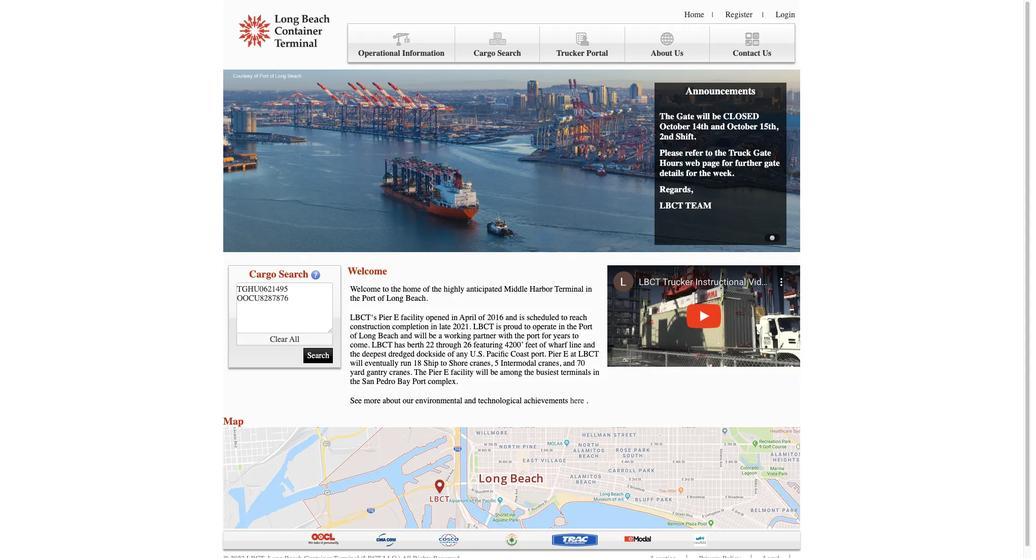 Task type: locate. For each thing, give the bounding box(es) containing it.
here
[[570, 396, 584, 406]]

0 vertical spatial cargo
[[474, 49, 496, 58]]

1 vertical spatial welcome
[[350, 285, 381, 294]]

us right about
[[675, 49, 684, 58]]

2 horizontal spatial pier
[[549, 350, 562, 359]]

0 horizontal spatial cargo
[[249, 269, 276, 280]]

0 horizontal spatial e
[[394, 313, 399, 322]]

the left week.
[[700, 168, 711, 178]]

register
[[726, 10, 753, 19]]

0 vertical spatial gate
[[677, 111, 695, 121]]

home
[[403, 285, 421, 294]]

1 horizontal spatial gate
[[754, 148, 772, 158]]

operational
[[358, 49, 400, 58]]

be
[[713, 111, 721, 121], [429, 332, 437, 341], [491, 368, 498, 377]]

e left at on the bottom
[[564, 350, 569, 359]]

completion
[[392, 322, 429, 332]]

5
[[495, 359, 499, 368]]

cranes, left 5
[[470, 359, 493, 368]]

long inside welcome to the home of the highly anticipated middle harbor terminal in the port of long beach.
[[387, 294, 404, 303]]

us inside about us link
[[675, 49, 684, 58]]

gate up shift.
[[677, 111, 695, 121]]

1 horizontal spatial the
[[660, 111, 675, 121]]

in right the 'late'
[[452, 313, 458, 322]]

us right contact
[[763, 49, 772, 58]]

pier up "beach"
[[379, 313, 392, 322]]

to left home
[[383, 285, 389, 294]]

will left 5
[[476, 368, 489, 377]]

to
[[706, 148, 713, 158], [383, 285, 389, 294], [561, 313, 568, 322], [525, 322, 531, 332], [573, 332, 579, 341], [441, 359, 447, 368]]

highly
[[444, 285, 465, 294]]

18
[[414, 359, 422, 368]]

lbct right at on the bottom
[[579, 350, 599, 359]]

1 horizontal spatial long
[[387, 294, 404, 303]]

pier
[[379, 313, 392, 322], [549, 350, 562, 359], [429, 368, 442, 377]]

clear
[[270, 335, 288, 344]]

long down lbct's
[[359, 332, 376, 341]]

1 vertical spatial long
[[359, 332, 376, 341]]

long
[[387, 294, 404, 303], [359, 332, 376, 341]]

of left any
[[448, 350, 455, 359]]

and
[[506, 313, 517, 322], [401, 332, 412, 341], [584, 341, 595, 350], [563, 359, 575, 368], [465, 396, 476, 406]]

1 vertical spatial the
[[414, 368, 427, 377]]

cargo search link
[[455, 26, 540, 62]]

the gate will be closed october 14th and october 15th, 2nd shift.
[[660, 111, 779, 142]]

to right 'proud'
[[525, 322, 531, 332]]

cranes,
[[470, 359, 493, 368], [539, 359, 561, 368]]

the up lbct's
[[350, 294, 360, 303]]

and right '2016'
[[506, 313, 517, 322]]

the left home
[[391, 285, 401, 294]]

14th and
[[693, 121, 725, 131]]

1 horizontal spatial pier
[[429, 368, 442, 377]]

about
[[651, 49, 673, 58]]

beach.
[[406, 294, 428, 303]]

pier right port.
[[549, 350, 562, 359]]

0 horizontal spatial october
[[660, 121, 690, 131]]

menu bar containing operational information
[[348, 23, 796, 62]]

1 horizontal spatial cargo
[[474, 49, 496, 58]]

details
[[660, 168, 684, 178]]

None submit
[[304, 348, 333, 363]]

the right 'run'
[[414, 368, 427, 377]]

0 vertical spatial be
[[713, 111, 721, 121]]

0 horizontal spatial the
[[414, 368, 427, 377]]

gate
[[765, 158, 780, 168]]

the left truck
[[715, 148, 727, 158]]

facility
[[401, 313, 424, 322], [451, 368, 474, 377]]

pedro
[[376, 377, 395, 386]]

october up please
[[660, 121, 690, 131]]

0 horizontal spatial be
[[429, 332, 437, 341]]

of down lbct's
[[350, 332, 357, 341]]

2 vertical spatial be
[[491, 368, 498, 377]]

1 cranes, from the left
[[470, 359, 493, 368]]

any
[[457, 350, 468, 359]]

cargo search
[[474, 49, 521, 58], [249, 269, 309, 280]]

operate
[[533, 322, 557, 332]]

1 horizontal spatial |
[[763, 11, 764, 19]]

1 horizontal spatial e
[[444, 368, 449, 377]]

will down announcements
[[697, 111, 710, 121]]

e up "beach"
[[394, 313, 399, 322]]

2 us from the left
[[763, 49, 772, 58]]

0 vertical spatial port
[[362, 294, 376, 303]]

0 horizontal spatial port
[[362, 294, 376, 303]]

the up yard
[[350, 350, 360, 359]]

construction
[[350, 322, 390, 332]]

e
[[394, 313, 399, 322], [564, 350, 569, 359], [444, 368, 449, 377]]

is left 'proud'
[[496, 322, 502, 332]]

2 horizontal spatial be
[[713, 111, 721, 121]]

home
[[685, 10, 705, 19]]

0 horizontal spatial for
[[542, 332, 552, 341]]

menu bar
[[348, 23, 796, 62]]

the up 2nd
[[660, 111, 675, 121]]

pier down dockside
[[429, 368, 442, 377]]

1 horizontal spatial search
[[498, 49, 521, 58]]

of right feet at bottom
[[540, 341, 546, 350]]

register link
[[726, 10, 753, 19]]

welcome
[[348, 266, 387, 277], [350, 285, 381, 294]]

| left login
[[763, 11, 764, 19]]

to right refer
[[706, 148, 713, 158]]

0 horizontal spatial cranes,
[[470, 359, 493, 368]]

port.
[[531, 350, 547, 359]]

u.s.
[[470, 350, 485, 359]]

team
[[686, 201, 712, 211]]

1 vertical spatial cargo search
[[249, 269, 309, 280]]

1 horizontal spatial cranes,
[[539, 359, 561, 368]]

for right "details"
[[686, 168, 697, 178]]

welcome for welcome to the home of the highly anticipated middle harbor terminal in the port of long beach.
[[350, 285, 381, 294]]

1 us from the left
[[675, 49, 684, 58]]

.
[[586, 396, 588, 406]]

the inside the gate will be closed october 14th and october 15th, 2nd shift.
[[660, 111, 675, 121]]

1 vertical spatial gate
[[754, 148, 772, 158]]

4200'
[[505, 341, 524, 350]]

announcements
[[686, 85, 756, 97]]

about us
[[651, 49, 684, 58]]

week.
[[713, 168, 735, 178]]

0 horizontal spatial us
[[675, 49, 684, 58]]

be inside the gate will be closed october 14th and october 15th, 2nd shift.
[[713, 111, 721, 121]]

2 horizontal spatial e
[[564, 350, 569, 359]]

2 vertical spatial e
[[444, 368, 449, 377]]

facility down any
[[451, 368, 474, 377]]

to inside please refer to the truck gate hours web page for further gate details for the week.
[[706, 148, 713, 158]]

to right ship
[[441, 359, 447, 368]]

of up construction
[[378, 294, 385, 303]]

gate right truck
[[754, 148, 772, 158]]

be left closed
[[713, 111, 721, 121]]

trucker portal
[[557, 49, 608, 58]]

Enter container numbers and/ or booking numbers. text field
[[237, 283, 333, 334]]

facility down beach.
[[401, 313, 424, 322]]

port up lbct's
[[362, 294, 376, 303]]

of right home
[[423, 285, 430, 294]]

port up line
[[579, 322, 593, 332]]

in
[[586, 285, 592, 294], [452, 313, 458, 322], [431, 322, 437, 332], [559, 322, 565, 332], [593, 368, 600, 377]]

welcome inside welcome to the home of the highly anticipated middle harbor terminal in the port of long beach.
[[350, 285, 381, 294]]

the left highly
[[432, 285, 442, 294]]

0 vertical spatial search
[[498, 49, 521, 58]]

partner
[[473, 332, 496, 341]]

2 vertical spatial pier
[[429, 368, 442, 377]]

0 horizontal spatial long
[[359, 332, 376, 341]]

technological
[[478, 396, 522, 406]]

reach
[[570, 313, 587, 322]]

0 vertical spatial the
[[660, 111, 675, 121]]

1 horizontal spatial be
[[491, 368, 498, 377]]

2 vertical spatial port
[[413, 377, 426, 386]]

october up truck
[[727, 121, 758, 131]]

search
[[498, 49, 521, 58], [279, 269, 309, 280]]

of
[[423, 285, 430, 294], [378, 294, 385, 303], [479, 313, 485, 322], [350, 332, 357, 341], [540, 341, 546, 350], [448, 350, 455, 359]]

2 | from the left
[[763, 11, 764, 19]]

truck
[[729, 148, 752, 158]]

lbct left has
[[372, 341, 393, 350]]

about us link
[[625, 26, 710, 62]]

0 horizontal spatial |
[[712, 11, 714, 19]]

e left shore
[[444, 368, 449, 377]]

late
[[439, 322, 451, 332]]

opened
[[426, 313, 450, 322]]

15th,
[[760, 121, 779, 131]]

gate
[[677, 111, 695, 121], [754, 148, 772, 158]]

0 horizontal spatial search
[[279, 269, 309, 280]]

1 vertical spatial port
[[579, 322, 593, 332]]

1 vertical spatial cargo
[[249, 269, 276, 280]]

is left scheduled
[[520, 313, 525, 322]]

cargo search inside menu bar
[[474, 49, 521, 58]]

wharf
[[549, 341, 567, 350]]

dredged
[[389, 350, 415, 359]]

page
[[703, 158, 720, 168]]

see
[[350, 396, 362, 406]]

long left beach.
[[387, 294, 404, 303]]

0 vertical spatial cargo search
[[474, 49, 521, 58]]

environmental
[[416, 396, 463, 406]]

to left reach
[[561, 313, 568, 322]]

cranes, down wharf
[[539, 359, 561, 368]]

in inside welcome to the home of the highly anticipated middle harbor terminal in the port of long beach.
[[586, 285, 592, 294]]

be left among
[[491, 368, 498, 377]]

all
[[289, 335, 300, 344]]

terminals
[[561, 368, 591, 377]]

0 horizontal spatial facility
[[401, 313, 424, 322]]

further
[[736, 158, 763, 168]]

0 vertical spatial long
[[387, 294, 404, 303]]

clear all button
[[237, 334, 333, 346]]

0 horizontal spatial gate
[[677, 111, 695, 121]]

will left a
[[414, 332, 427, 341]]

for right page
[[722, 158, 733, 168]]

coast
[[511, 350, 529, 359]]

gate inside please refer to the truck gate hours web page for further gate details for the week.
[[754, 148, 772, 158]]

trucker
[[557, 49, 585, 58]]

terminal
[[555, 285, 584, 294]]

be left a
[[429, 332, 437, 341]]

1 horizontal spatial us
[[763, 49, 772, 58]]

featuring
[[474, 341, 503, 350]]

0 vertical spatial e
[[394, 313, 399, 322]]

october
[[660, 121, 690, 131], [727, 121, 758, 131]]

1 horizontal spatial port
[[413, 377, 426, 386]]

to right "years"
[[573, 332, 579, 341]]

in left the 'late'
[[431, 322, 437, 332]]

1 vertical spatial e
[[564, 350, 569, 359]]

1 horizontal spatial cargo search
[[474, 49, 521, 58]]

0 vertical spatial pier
[[379, 313, 392, 322]]

port right bay
[[413, 377, 426, 386]]

in right terminal at right bottom
[[586, 285, 592, 294]]

has
[[395, 341, 405, 350]]

1 vertical spatial facility
[[451, 368, 474, 377]]

1 horizontal spatial october
[[727, 121, 758, 131]]

will down come.
[[350, 359, 363, 368]]

0 vertical spatial welcome
[[348, 266, 387, 277]]

1 | from the left
[[712, 11, 714, 19]]

shore
[[449, 359, 468, 368]]

1 vertical spatial search
[[279, 269, 309, 280]]

cranes.
[[390, 368, 412, 377]]

0 vertical spatial facility
[[401, 313, 424, 322]]

| right home link
[[712, 11, 714, 19]]

clear all
[[270, 335, 300, 344]]

welcome to the home of the highly anticipated middle harbor terminal in the port of long beach.
[[350, 285, 592, 303]]

at
[[571, 350, 577, 359]]

for right port
[[542, 332, 552, 341]]

us inside contact us link
[[763, 49, 772, 58]]



Task type: describe. For each thing, give the bounding box(es) containing it.
shift.
[[676, 131, 696, 142]]

harbor
[[530, 285, 553, 294]]

busiest
[[536, 368, 559, 377]]

working
[[444, 332, 471, 341]]

intermodal
[[501, 359, 537, 368]]

map
[[223, 416, 244, 427]]

about
[[383, 396, 401, 406]]

2021.
[[453, 322, 471, 332]]

beach
[[378, 332, 399, 341]]

lbct down regards,​
[[660, 201, 684, 211]]

long inside lbct's pier e facility opened in april of 2016 and is scheduled to reach construction completion in late 2021.  lbct is proud to operate in the port of long beach and will be a working partner with the port for years to come.  lbct has berth 22 through 26 featuring 4200' feet of wharf line and the deepest dredged dockside of any u.s. pacific coast port. pier e at lbct will eventually run 18 ship to shore cranes, 5 intermodal cranes, and 70 yard gantry cranes. the pier e facility will be among the busiest terminals in the san pedro bay port complex.
[[359, 332, 376, 341]]

operational information
[[358, 49, 445, 58]]

among
[[500, 368, 522, 377]]

information
[[402, 49, 445, 58]]

0 horizontal spatial pier
[[379, 313, 392, 322]]

login
[[776, 10, 796, 19]]

to inside welcome to the home of the highly anticipated middle harbor terminal in the port of long beach.
[[383, 285, 389, 294]]

april
[[460, 313, 477, 322]]

eventually
[[365, 359, 399, 368]]

lbct's
[[350, 313, 377, 322]]

closed
[[724, 111, 759, 121]]

1 vertical spatial pier
[[549, 350, 562, 359]]

1 october from the left
[[660, 121, 690, 131]]

2 horizontal spatial for
[[722, 158, 733, 168]]

will inside the gate will be closed october 14th and october 15th, 2nd shift.
[[697, 111, 710, 121]]

middle
[[504, 285, 528, 294]]

2 cranes, from the left
[[539, 359, 561, 368]]

and left 70
[[563, 359, 575, 368]]

san
[[362, 377, 374, 386]]

anticipated
[[467, 285, 502, 294]]

hours
[[660, 158, 683, 168]]

2 horizontal spatial port
[[579, 322, 593, 332]]

welcome for welcome
[[348, 266, 387, 277]]

the up line
[[567, 322, 577, 332]]

2nd
[[660, 131, 674, 142]]

the left port
[[515, 332, 525, 341]]

scheduled
[[527, 313, 559, 322]]

lbct's pier e facility opened in april of 2016 and is scheduled to reach construction completion in late 2021.  lbct is proud to operate in the port of long beach and will be a working partner with the port for years to come.  lbct has berth 22 through 26 featuring 4200' feet of wharf line and the deepest dredged dockside of any u.s. pacific coast port. pier e at lbct will eventually run 18 ship to shore cranes, 5 intermodal cranes, and 70 yard gantry cranes. the pier e facility will be among the busiest terminals in the san pedro bay port complex.
[[350, 313, 600, 386]]

dockside
[[417, 350, 446, 359]]

cargo inside menu bar
[[474, 49, 496, 58]]

proud
[[504, 322, 523, 332]]

with
[[498, 332, 513, 341]]

and right line
[[584, 341, 595, 350]]

gate inside the gate will be closed october 14th and october 15th, 2nd shift.
[[677, 111, 695, 121]]

through
[[436, 341, 462, 350]]

here link
[[570, 396, 584, 406]]

the inside lbct's pier e facility opened in april of 2016 and is scheduled to reach construction completion in late 2021.  lbct is proud to operate in the port of long beach and will be a working partner with the port for years to come.  lbct has berth 22 through 26 featuring 4200' feet of wharf line and the deepest dredged dockside of any u.s. pacific coast port. pier e at lbct will eventually run 18 ship to shore cranes, 5 intermodal cranes, and 70 yard gantry cranes. the pier e facility will be among the busiest terminals in the san pedro bay port complex.
[[414, 368, 427, 377]]

login link
[[776, 10, 796, 19]]

feet
[[526, 341, 538, 350]]

of left '2016'
[[479, 313, 485, 322]]

a
[[439, 332, 442, 341]]

for inside lbct's pier e facility opened in april of 2016 and is scheduled to reach construction completion in late 2021.  lbct is proud to operate in the port of long beach and will be a working partner with the port for years to come.  lbct has berth 22 through 26 featuring 4200' feet of wharf line and the deepest dredged dockside of any u.s. pacific coast port. pier e at lbct will eventually run 18 ship to shore cranes, 5 intermodal cranes, and 70 yard gantry cranes. the pier e facility will be among the busiest terminals in the san pedro bay port complex.
[[542, 332, 552, 341]]

26
[[464, 341, 472, 350]]

line
[[569, 341, 582, 350]]

2 october from the left
[[727, 121, 758, 131]]

port
[[527, 332, 540, 341]]

the right among
[[525, 368, 534, 377]]

our
[[403, 396, 414, 406]]

in right 70
[[593, 368, 600, 377]]

1 horizontal spatial facility
[[451, 368, 474, 377]]

port inside welcome to the home of the highly anticipated middle harbor terminal in the port of long beach.
[[362, 294, 376, 303]]

contact
[[733, 49, 761, 58]]

1 horizontal spatial is
[[520, 313, 525, 322]]

berth
[[407, 341, 424, 350]]

yard
[[350, 368, 365, 377]]

the left the san
[[350, 377, 360, 386]]

please refer to the truck gate hours web page for further gate details for the week.
[[660, 148, 780, 178]]

2016
[[487, 313, 504, 322]]

run
[[401, 359, 412, 368]]

ship
[[424, 359, 439, 368]]

us for contact us
[[763, 49, 772, 58]]

1 vertical spatial be
[[429, 332, 437, 341]]

gantry
[[367, 368, 388, 377]]

see more about our environmental and technological achievements here .
[[350, 396, 588, 406]]

lbct up featuring
[[473, 322, 494, 332]]

in right operate
[[559, 322, 565, 332]]

0 horizontal spatial is
[[496, 322, 502, 332]]

1 horizontal spatial for
[[686, 168, 697, 178]]

achievements
[[524, 396, 568, 406]]

pacific
[[487, 350, 509, 359]]

more
[[364, 396, 381, 406]]

operational information link
[[348, 26, 455, 62]]

us for about us
[[675, 49, 684, 58]]

home link
[[685, 10, 705, 19]]

regards,​
[[660, 184, 693, 194]]

and right "beach"
[[401, 332, 412, 341]]

web
[[685, 158, 700, 168]]

0 horizontal spatial cargo search
[[249, 269, 309, 280]]

22
[[426, 341, 434, 350]]

and left technological
[[465, 396, 476, 406]]

complex.
[[428, 377, 458, 386]]

lbct team
[[660, 201, 712, 211]]

bay
[[397, 377, 411, 386]]

please
[[660, 148, 683, 158]]



Task type: vqa. For each thing, say whether or not it's contained in the screenshot.
'EVENTUALLY'
yes



